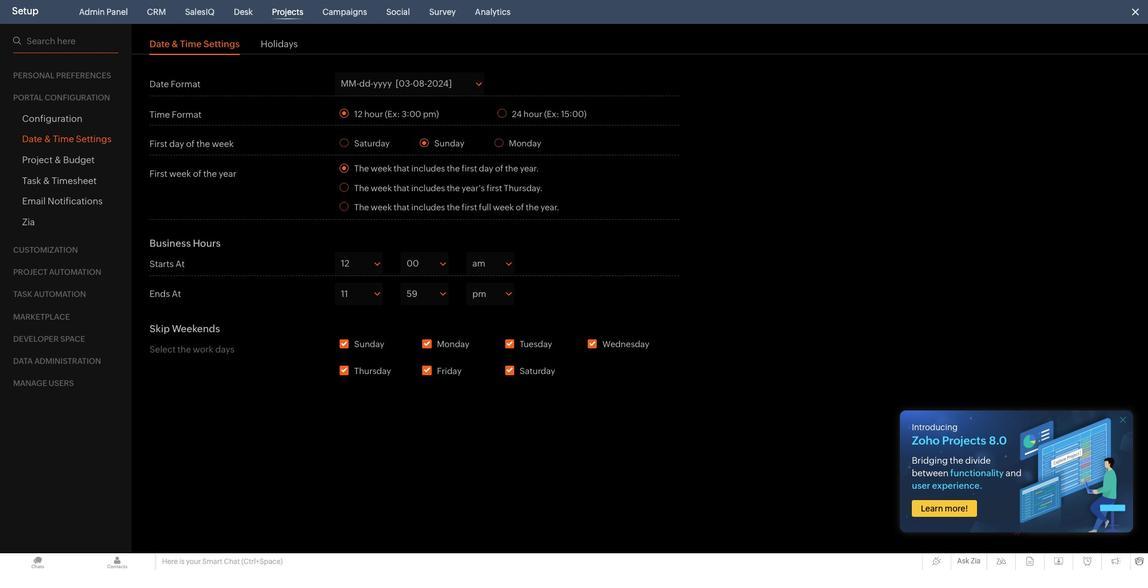 Task type: describe. For each thing, give the bounding box(es) containing it.
projects
[[272, 7, 304, 17]]

desk link
[[229, 0, 258, 24]]

campaigns
[[323, 7, 367, 17]]

setup
[[12, 5, 38, 17]]

admin panel link
[[74, 0, 133, 24]]

here is your smart chat (ctrl+space)
[[162, 558, 283, 567]]

social link
[[382, 0, 415, 24]]

salesiq
[[185, 7, 215, 17]]

contacts image
[[80, 554, 155, 571]]

admin
[[79, 7, 105, 17]]

zia
[[971, 558, 981, 566]]

ask
[[958, 558, 970, 566]]

crm
[[147, 7, 166, 17]]

crm link
[[142, 0, 171, 24]]

survey
[[429, 7, 456, 17]]

projects link
[[267, 0, 308, 24]]

analytics link
[[470, 0, 516, 24]]



Task type: locate. For each thing, give the bounding box(es) containing it.
smart
[[202, 558, 223, 567]]

salesiq link
[[180, 0, 219, 24]]

social
[[386, 7, 410, 17]]

is
[[179, 558, 185, 567]]

your
[[186, 558, 201, 567]]

desk
[[234, 7, 253, 17]]

analytics
[[475, 7, 511, 17]]

ask zia
[[958, 558, 981, 566]]

chats image
[[0, 554, 75, 571]]

admin panel
[[79, 7, 128, 17]]

here
[[162, 558, 178, 567]]

(ctrl+space)
[[241, 558, 283, 567]]

panel
[[107, 7, 128, 17]]

survey link
[[425, 0, 461, 24]]

campaigns link
[[318, 0, 372, 24]]

chat
[[224, 558, 240, 567]]



Task type: vqa. For each thing, say whether or not it's contained in the screenshot.
Here
yes



